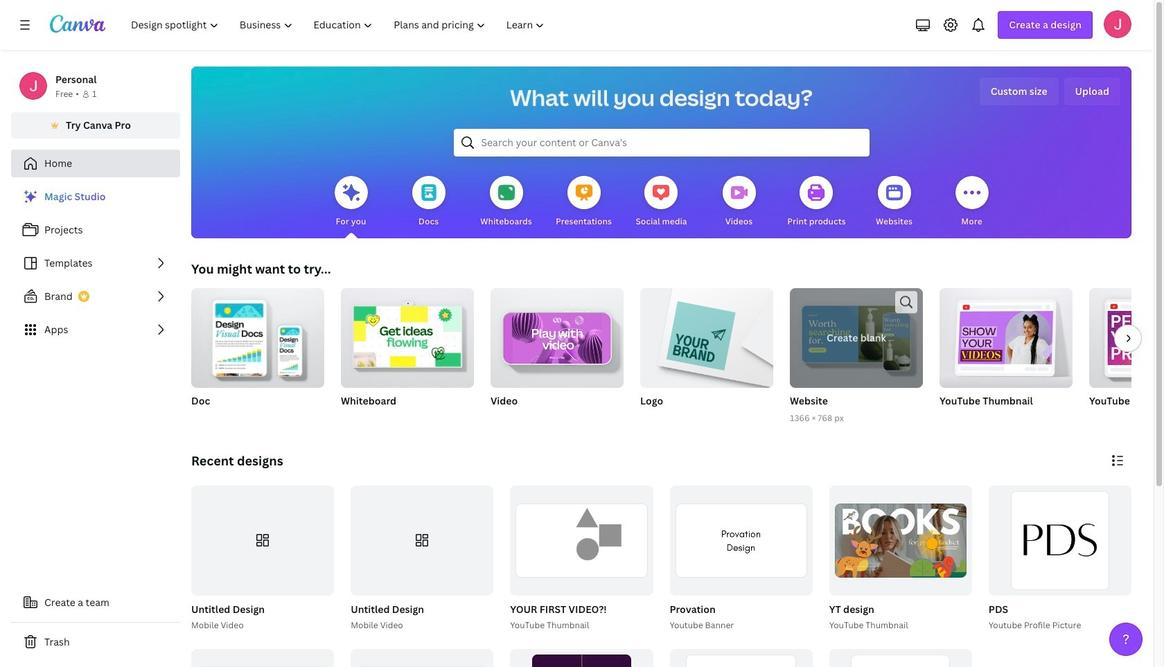 Task type: vqa. For each thing, say whether or not it's contained in the screenshot.
list
yes



Task type: describe. For each thing, give the bounding box(es) containing it.
james peterson image
[[1104, 10, 1132, 38]]



Task type: locate. For each thing, give the bounding box(es) containing it.
group
[[191, 283, 324, 426], [191, 283, 324, 388], [341, 283, 474, 426], [341, 283, 474, 388], [491, 283, 624, 426], [491, 283, 624, 388], [641, 283, 774, 426], [641, 283, 774, 388], [940, 283, 1073, 426], [940, 283, 1073, 388], [790, 284, 923, 426], [790, 284, 923, 388], [1090, 288, 1165, 426], [1090, 288, 1165, 388], [189, 486, 334, 633], [191, 486, 334, 596], [348, 486, 494, 633], [508, 486, 653, 633], [667, 486, 813, 633], [670, 486, 813, 596], [827, 486, 973, 633], [830, 486, 973, 596], [986, 486, 1132, 633], [989, 486, 1132, 596], [510, 649, 653, 668], [670, 649, 813, 668], [830, 649, 973, 668]]

top level navigation element
[[122, 11, 557, 39]]

Search search field
[[481, 130, 842, 156]]

None search field
[[454, 129, 870, 157]]

list
[[11, 183, 180, 344]]



